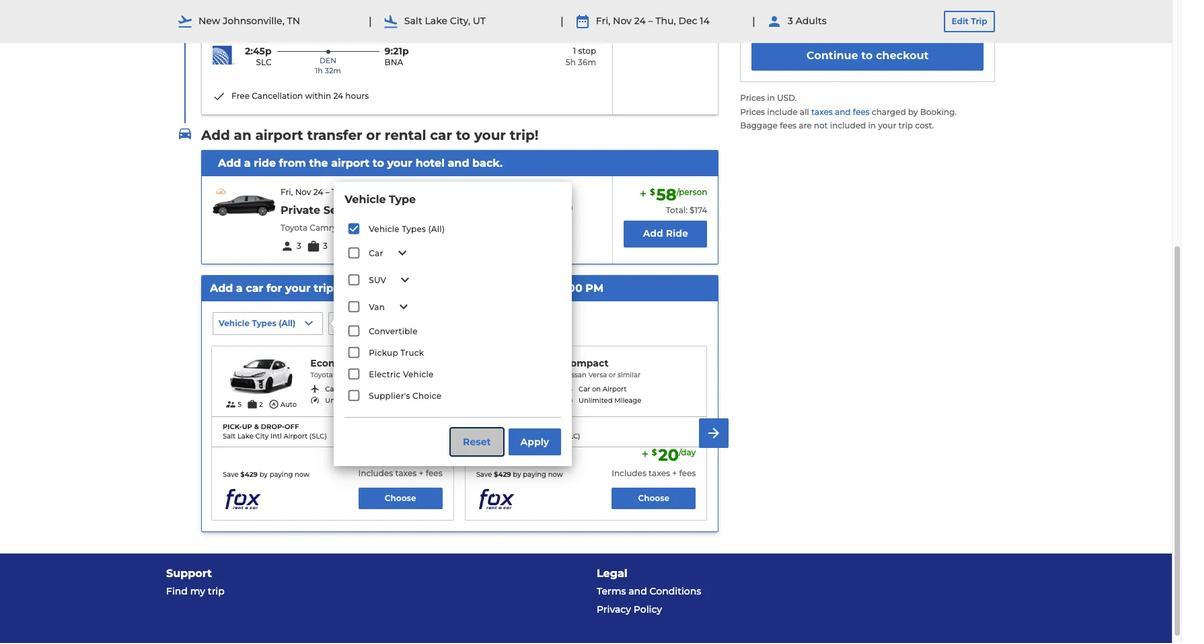 Task type: locate. For each thing, give the bounding box(es) containing it.
2 choose button from the left
[[612, 488, 696, 510]]

1 horizontal spatial unlimited
[[579, 396, 613, 405]]

includes taxes + fees
[[358, 469, 443, 479], [612, 469, 696, 479]]

lake up the now
[[491, 432, 507, 441]]

unlimited mileage down "yaris"
[[325, 396, 388, 405]]

airport up pay now & save
[[537, 432, 561, 441]]

2 (slc) from the left
[[563, 432, 580, 441]]

0 vertical spatial free
[[232, 91, 250, 101]]

unlimited down versa
[[579, 396, 613, 405]]

$ 58 /person
[[650, 185, 708, 205]]

24 inside fri, nov 24 – thu, dec 14 private sedan toyota camry
[[313, 187, 323, 197]]

unlimited mileage down versa
[[579, 396, 642, 405]]

1 vertical spatial a
[[236, 282, 243, 295]]

0 horizontal spatial car
[[325, 385, 337, 394]]

pick- down van
[[354, 319, 375, 329]]

or for compact
[[609, 371, 616, 379]]

0 horizontal spatial trip
[[208, 586, 225, 598]]

1 (slc) from the left
[[309, 432, 327, 441]]

pm right the 1:00
[[586, 282, 604, 295]]

2 horizontal spatial or
[[609, 371, 616, 379]]

airport down versa
[[603, 385, 627, 394]]

/day
[[679, 448, 696, 458]]

0 horizontal spatial &
[[254, 423, 259, 432]]

new
[[199, 15, 220, 27]]

0 vertical spatial prices
[[740, 93, 765, 103]]

1 horizontal spatial intl
[[524, 432, 535, 441]]

– for fri, nov 24 – thu, dec 14
[[648, 15, 653, 27]]

1 horizontal spatial choose button
[[612, 488, 696, 510]]

1 horizontal spatial mileage
[[615, 396, 642, 405]]

total: $174
[[666, 205, 708, 215]]

2 mileage from the left
[[615, 396, 642, 405]]

car up 'hotel'
[[430, 127, 452, 143]]

1 horizontal spatial (slc)
[[563, 432, 580, 441]]

1 horizontal spatial cancellation
[[522, 202, 573, 212]]

0 vertical spatial a
[[244, 156, 251, 169]]

drop- inside button
[[407, 319, 431, 329]]

pick- up the reset
[[476, 423, 496, 432]]

3
[[788, 15, 793, 27], [297, 241, 301, 251], [323, 241, 328, 251]]

0 vertical spatial toyota
[[281, 223, 308, 233]]

vehicle up the 10 min ride time
[[369, 224, 400, 234]]

edit for edit pick-up and drop-off
[[335, 319, 352, 329]]

off down auto
[[285, 423, 299, 432]]

car on airport for economy
[[325, 385, 373, 394]]

in left usd.
[[767, 93, 775, 103]]

32m
[[325, 66, 341, 75]]

1 vertical spatial fri,
[[281, 187, 293, 197]]

yaris
[[335, 371, 351, 379]]

1 horizontal spatial |
[[561, 15, 564, 27]]

add inside button
[[643, 228, 663, 240]]

see
[[903, 6, 920, 18]]

economy down the tn
[[275, 29, 314, 39]]

9:21p bna
[[385, 45, 409, 67]]

0 horizontal spatial unlimited mileage
[[325, 396, 388, 405]]

types
[[402, 224, 426, 234], [252, 319, 276, 329]]

pick- down up to 5 people. image
[[223, 423, 242, 432]]

and inside prices in usd. prices include all taxes and fees charged by booking . baggage fees are not included in your trip cost.
[[835, 107, 851, 117]]

or up add a ride from the airport to your hotel and back.
[[366, 127, 381, 143]]

nov for fri, nov 24 – thu, dec 14
[[613, 15, 632, 27]]

similar down pickup
[[361, 371, 384, 379]]

1 vertical spatial cancellation
[[522, 202, 573, 212]]

add for add an airport transfer or rental car to your trip!
[[201, 127, 230, 143]]

salt lake city, ut
[[404, 15, 486, 27]]

1 horizontal spatial free
[[502, 202, 520, 212]]

dec
[[679, 15, 698, 27], [351, 187, 368, 197], [521, 282, 543, 295]]

0 horizontal spatial on
[[339, 385, 348, 394]]

to right rental
[[456, 127, 471, 143]]

1 horizontal spatial by
[[513, 471, 521, 479]]

| for fri, nov 24 – thu, dec 14
[[561, 15, 564, 27]]

2:45p slc
[[245, 45, 272, 67]]

0 horizontal spatial ride
[[254, 156, 276, 169]]

car for compact
[[579, 385, 590, 394]]

drop- up the apply
[[514, 423, 538, 432]]

city up pay now & save
[[509, 432, 522, 441]]

pick-up & drop-off salt lake city intl airport (slc) for pay now & save
[[476, 423, 580, 441]]

vehicle types ( all )
[[219, 319, 296, 329]]

.
[[955, 107, 957, 117]]

mileage for economy
[[361, 396, 388, 405]]

drop- down automatic transmission. 'image'
[[261, 423, 285, 432]]

rental
[[385, 127, 426, 143]]

0 horizontal spatial lake
[[238, 432, 254, 441]]

1 vertical spatial toyota
[[310, 371, 333, 379]]

2 horizontal spatial 3
[[788, 15, 793, 27]]

2 pick-up & drop-off salt lake city intl airport (slc) from the left
[[476, 423, 580, 441]]

mileage for compact
[[615, 396, 642, 405]]

3 down camry
[[323, 241, 328, 251]]

2 429 from the left
[[498, 471, 511, 479]]

car on airport down versa
[[579, 385, 627, 394]]

1 horizontal spatial trip
[[314, 282, 334, 295]]

dec for fri, nov 24 – thu, dec 14 private sedan toyota camry
[[351, 187, 368, 197]]

1 car on airport from the left
[[325, 385, 373, 394]]

0 vertical spatial –
[[648, 15, 653, 27]]

suv
[[369, 275, 387, 285]]

see if you qualify
[[903, 6, 984, 18]]

by
[[908, 107, 918, 117], [260, 471, 268, 479], [513, 471, 521, 479]]

2 similar from the left
[[618, 371, 641, 379]]

0 horizontal spatial car on airport
[[325, 385, 373, 394]]

1 429 from the left
[[245, 471, 258, 479]]

car on airport for compact
[[579, 385, 627, 394]]

similar inside the compact nissan versa or similar
[[618, 371, 641, 379]]

2 on from the left
[[592, 385, 601, 394]]

mileage down the compact nissan versa or similar
[[615, 396, 642, 405]]

& right the now
[[517, 454, 522, 463]]

ride left the
[[254, 156, 276, 169]]

)
[[293, 319, 296, 329]]

1 pick-up & drop-off salt lake city intl airport (slc) from the left
[[223, 423, 327, 441]]

hotel
[[416, 156, 445, 169]]

0 horizontal spatial toyota
[[281, 223, 308, 233]]

add an airport transfer or rental car to your trip!
[[201, 127, 539, 143]]

2 now from the left
[[548, 471, 563, 479]]

a left the for
[[236, 282, 243, 295]]

and up included
[[835, 107, 851, 117]]

vehicle for vehicle type
[[345, 193, 386, 206]]

0 vertical spatial edit
[[952, 16, 969, 26]]

free
[[232, 91, 250, 101], [502, 202, 520, 212]]

3 down private
[[297, 241, 301, 251]]

in down charged
[[868, 121, 876, 131]]

types left (
[[252, 319, 276, 329]]

& down 2
[[254, 423, 259, 432]]

ride for a
[[254, 156, 276, 169]]

types up time on the top of page
[[402, 224, 426, 234]]

drop- for pay now & save
[[514, 423, 538, 432]]

nov inside fri, nov 24 – thu, dec 14 private sedan toyota camry
[[295, 187, 311, 197]]

checkout
[[876, 49, 929, 62]]

add up vehicle types ( all )
[[210, 282, 233, 295]]

2 vertical spatial fri,
[[367, 282, 384, 295]]

1 vertical spatial thu,
[[332, 187, 349, 197]]

all
[[282, 319, 293, 329]]

or right "yaris"
[[352, 371, 360, 379]]

0 horizontal spatial pick-up & drop-off salt lake city intl airport (slc)
[[223, 423, 327, 441]]

airport right the
[[331, 156, 370, 169]]

a
[[244, 156, 251, 169], [236, 282, 243, 295]]

intl
[[270, 432, 282, 441], [524, 432, 535, 441]]

1 mileage from the left
[[361, 396, 388, 405]]

fri, for fri, nov 24 – thu, dec 14 private sedan toyota camry
[[281, 187, 293, 197]]

add left an
[[201, 127, 230, 143]]

2 paying from the left
[[523, 471, 546, 479]]

2 vertical spatial dec
[[521, 282, 543, 295]]

your right the for
[[285, 282, 311, 295]]

2 prices from the top
[[740, 107, 765, 117]]

from left the
[[279, 156, 306, 169]]

1 choose from the left
[[385, 493, 416, 503]]

2 horizontal spatial taxes
[[812, 107, 833, 117]]

1 horizontal spatial now
[[548, 471, 563, 479]]

2 intl from the left
[[524, 432, 535, 441]]

1 vertical spatial prices
[[740, 107, 765, 117]]

vehicle for vehicle types ( all )
[[219, 319, 250, 329]]

cancellation
[[252, 91, 303, 101], [522, 202, 573, 212]]

0 horizontal spatial edit
[[335, 319, 352, 329]]

choose for toyota yaris
[[385, 493, 416, 503]]

0 horizontal spatial 429
[[245, 471, 258, 479]]

edit left trip
[[952, 16, 969, 26]]

1 vertical spatial economy
[[310, 358, 357, 370]]

or inside economy toyota yaris or similar
[[352, 371, 360, 379]]

types for (
[[252, 319, 276, 329]]

unlimited mileage
[[325, 396, 388, 405], [579, 396, 642, 405]]

0 horizontal spatial types
[[252, 319, 276, 329]]

off up the apply
[[538, 423, 552, 432]]

pick- for save
[[223, 423, 242, 432]]

1 vertical spatial free
[[502, 202, 520, 212]]

1 unlimited mileage from the left
[[325, 396, 388, 405]]

– for fri, nov 24 – thu, dec 14 private sedan toyota camry
[[325, 187, 330, 197]]

0 vertical spatial thu,
[[656, 15, 676, 27]]

1 horizontal spatial edit
[[952, 16, 969, 26]]

1 horizontal spatial fri,
[[367, 282, 384, 295]]

2
[[259, 401, 263, 409]]

1 unlimited from the left
[[325, 396, 359, 405]]

include
[[767, 107, 798, 117]]

fri, up van
[[367, 282, 384, 295]]

car on airport down "yaris"
[[325, 385, 373, 394]]

lake down 5 on the bottom of page
[[238, 432, 254, 441]]

1 horizontal spatial unlimited mileage
[[579, 396, 642, 405]]

on down versa
[[592, 385, 601, 394]]

and up the policy
[[629, 586, 647, 598]]

1 | from the left
[[369, 15, 372, 27]]

city
[[255, 432, 269, 441], [509, 432, 522, 441]]

vehicle
[[345, 193, 386, 206], [369, 224, 400, 234], [219, 319, 250, 329], [403, 369, 434, 380]]

up down up to 2 pieces of luggage. image
[[242, 423, 252, 432]]

salt for toyota yaris
[[223, 432, 236, 441]]

1 intl from the left
[[270, 432, 282, 441]]

free for free cancellation within 24 hours
[[232, 91, 250, 101]]

car down nissan
[[579, 385, 590, 394]]

similar right versa
[[618, 371, 641, 379]]

2 | from the left
[[561, 15, 564, 27]]

december
[[256, 12, 300, 22]]

2 car on airport from the left
[[579, 385, 627, 394]]

included
[[830, 121, 866, 131]]

toyota
[[281, 223, 308, 233], [310, 371, 333, 379]]

1h
[[315, 66, 323, 75]]

| for 3 adults
[[752, 15, 756, 27]]

save
[[524, 454, 542, 463], [223, 471, 239, 479], [476, 471, 492, 479]]

ut
[[473, 15, 486, 27]]

a down an
[[244, 156, 251, 169]]

& up pay now & save
[[508, 423, 513, 432]]

0 horizontal spatial car
[[246, 282, 263, 295]]

prices in usd. prices include all taxes and fees charged by booking . baggage fees are not included in your trip cost.
[[740, 93, 957, 131]]

fri, inside fri, nov 24 – thu, dec 14 private sedan toyota camry
[[281, 187, 293, 197]]

salt
[[404, 15, 422, 27], [223, 432, 236, 441], [476, 432, 489, 441]]

car right 10
[[369, 248, 383, 258]]

2 choose from the left
[[638, 493, 670, 503]]

– inside fri, nov 24 – thu, dec 14 private sedan toyota camry
[[325, 187, 330, 197]]

2 city from the left
[[509, 432, 522, 441]]

or for economy
[[352, 371, 360, 379]]

choose button for toyota yaris
[[358, 488, 443, 510]]

to right continue at the right top of page
[[862, 49, 873, 62]]

within
[[305, 91, 331, 101]]

pick-up & drop-off salt lake city intl airport (slc) up pay now & save
[[476, 423, 580, 441]]

or inside the compact nissan versa or similar
[[609, 371, 616, 379]]

thu, inside fri, nov 24 – thu, dec 14 private sedan toyota camry
[[332, 187, 349, 197]]

2 horizontal spatial &
[[517, 454, 522, 463]]

add down an
[[218, 156, 241, 169]]

fees
[[853, 107, 870, 117], [780, 121, 797, 131], [426, 469, 443, 479], [679, 469, 696, 479]]

1 horizontal spatial taxes
[[649, 469, 670, 479]]

and inside 'legal terms and conditions privacy policy'
[[629, 586, 647, 598]]

2 unlimited from the left
[[579, 396, 613, 405]]

not
[[814, 121, 828, 131]]

a for car
[[236, 282, 243, 295]]

salt up pay
[[476, 432, 489, 441]]

off for toyota yaris
[[285, 423, 299, 432]]

&
[[254, 423, 259, 432], [508, 423, 513, 432], [517, 454, 522, 463]]

you
[[931, 6, 949, 18]]

toyota left "yaris"
[[310, 371, 333, 379]]

+
[[419, 469, 424, 479], [672, 469, 677, 479]]

supplier's
[[369, 391, 410, 401]]

2 includes from the left
[[612, 469, 647, 479]]

1 vertical spatial nov
[[295, 187, 311, 197]]

your down rental
[[387, 156, 413, 169]]

10 min ride time
[[349, 241, 415, 251]]

$ 20 /day
[[652, 446, 696, 465]]

0 vertical spatial economy
[[275, 29, 314, 39]]

similar for compact
[[618, 371, 641, 379]]

0 horizontal spatial dec
[[351, 187, 368, 197]]

0 vertical spatial cancellation
[[252, 91, 303, 101]]

economy up "yaris"
[[310, 358, 357, 370]]

unlimited for compact
[[579, 396, 613, 405]]

1 horizontal spatial or
[[366, 127, 381, 143]]

fri,
[[596, 15, 611, 27], [281, 187, 293, 197], [367, 282, 384, 295]]

1 horizontal spatial on
[[592, 385, 601, 394]]

free up an
[[232, 91, 250, 101]]

and inside button
[[389, 319, 405, 329]]

0 horizontal spatial (slc)
[[309, 432, 327, 441]]

0 horizontal spatial choose button
[[358, 488, 443, 510]]

1 horizontal spatial paying
[[523, 471, 546, 479]]

fri, up stop
[[596, 15, 611, 27]]

1
[[573, 46, 576, 56]]

up down van
[[375, 319, 386, 329]]

3 | from the left
[[752, 15, 756, 27]]

2 horizontal spatial lake
[[491, 432, 507, 441]]

from left 'suv'
[[337, 282, 364, 295]]

hours
[[345, 91, 369, 101]]

1 horizontal spatial choose
[[638, 493, 670, 503]]

city down 2
[[255, 432, 269, 441]]

up up the now
[[496, 423, 506, 432]]

car inside vehicle type dialog
[[369, 248, 383, 258]]

edit inside the edit pick-up and drop-off button
[[335, 319, 352, 329]]

0 horizontal spatial from
[[279, 156, 306, 169]]

to
[[862, 49, 873, 62], [456, 127, 471, 143], [373, 156, 384, 169], [479, 282, 491, 295]]

0 horizontal spatial includes taxes + fees
[[358, 469, 443, 479]]

/person
[[677, 187, 708, 197]]

salt for car on airport
[[476, 432, 489, 441]]

free for free cancellation
[[502, 202, 520, 212]]

36m
[[578, 57, 596, 67]]

similar inside economy toyota yaris or similar
[[361, 371, 384, 379]]

toyota down private
[[281, 223, 308, 233]]

1 horizontal spatial off
[[431, 319, 443, 329]]

and up pickup truck
[[389, 319, 405, 329]]

mileage
[[361, 396, 388, 405], [615, 396, 642, 405]]

1 includes from the left
[[358, 469, 393, 479]]

edit
[[952, 16, 969, 26], [335, 319, 352, 329]]

2 horizontal spatial by
[[908, 107, 918, 117]]

unlimited mileage for economy
[[325, 396, 388, 405]]

2 horizontal spatial trip
[[899, 121, 913, 131]]

car left the for
[[246, 282, 263, 295]]

1 city from the left
[[255, 432, 269, 441]]

1 on from the left
[[339, 385, 348, 394]]

1 horizontal spatial save $ 429 by paying now
[[476, 471, 563, 479]]

conditions
[[650, 586, 701, 598]]

vehicle type dialog
[[329, 176, 578, 472]]

1 horizontal spatial a
[[244, 156, 251, 169]]

on for compact
[[592, 385, 601, 394]]

1 horizontal spatial +
[[672, 469, 677, 479]]

choose button
[[358, 488, 443, 510], [612, 488, 696, 510]]

edit inside edit trip 'button'
[[952, 16, 969, 26]]

0 horizontal spatial unlimited
[[325, 396, 359, 405]]

0 horizontal spatial up
[[242, 423, 252, 432]]

2 horizontal spatial dec
[[679, 15, 698, 27]]

2 horizontal spatial |
[[752, 15, 756, 27]]

airport down "yaris"
[[349, 385, 373, 394]]

ride right min
[[378, 241, 394, 251]]

united
[[213, 29, 240, 39]]

1 vertical spatial in
[[868, 121, 876, 131]]

drop- up truck
[[407, 319, 431, 329]]

airport right an
[[255, 127, 303, 143]]

vehicle left (
[[219, 319, 250, 329]]

dec inside fri, nov 24 – thu, dec 14 private sedan toyota camry
[[351, 187, 368, 197]]

pick-up & drop-off salt lake city intl airport (slc) for save
[[223, 423, 327, 441]]

1 now from the left
[[295, 471, 310, 479]]

up for save
[[242, 423, 252, 432]]

0 horizontal spatial drop-
[[261, 423, 285, 432]]

intl up pay now & save
[[524, 432, 535, 441]]

lake left city,
[[425, 15, 448, 27]]

0 horizontal spatial includes
[[358, 469, 393, 479]]

min
[[360, 241, 376, 251]]

trip right my
[[208, 586, 225, 598]]

trip
[[971, 16, 988, 26]]

drop- for save
[[261, 423, 285, 432]]

thu, for fri, nov 24 – thu, dec 14
[[656, 15, 676, 27]]

legal
[[597, 567, 628, 580]]

1 horizontal spatial pick-
[[354, 319, 375, 329]]

0 horizontal spatial pick-
[[223, 423, 242, 432]]

ride for min
[[378, 241, 394, 251]]

off down 11:00
[[431, 319, 443, 329]]

1 similar from the left
[[361, 371, 384, 379]]

1 vertical spatial types
[[252, 319, 276, 329]]

unlimited down "yaris"
[[325, 396, 359, 405]]

trip left cost.
[[899, 121, 913, 131]]

0 horizontal spatial mileage
[[361, 396, 388, 405]]

0 horizontal spatial save $ 429 by paying now
[[223, 471, 310, 479]]

vehicle down add a ride from the airport to your hotel and back.
[[345, 193, 386, 206]]

up for pay now & save
[[496, 423, 506, 432]]

fri, for fri, nov 24 – thu, dec 14
[[596, 15, 611, 27]]

2 horizontal spatial thu,
[[656, 15, 676, 27]]

nissan
[[564, 371, 587, 379]]

stop
[[578, 46, 596, 56]]

2 horizontal spatial off
[[538, 423, 552, 432]]

off inside the edit pick-up and drop-off button
[[431, 319, 443, 329]]

car on airport
[[325, 385, 373, 394], [579, 385, 627, 394]]

lake for toyota yaris
[[238, 432, 254, 441]]

1 prices from the top
[[740, 93, 765, 103]]

and right 'hotel'
[[448, 156, 469, 169]]

on down "yaris"
[[339, 385, 348, 394]]

free down back.
[[502, 202, 520, 212]]

economy inside economy toyota yaris or similar
[[310, 358, 357, 370]]

vehicle for vehicle types (all)
[[369, 224, 400, 234]]

salt up 9:21p
[[404, 15, 422, 27]]

automatic transmission. image
[[268, 399, 279, 410]]

mileage down electric
[[361, 396, 388, 405]]

reset button
[[451, 429, 503, 456]]

0 vertical spatial in
[[767, 93, 775, 103]]

$
[[650, 187, 655, 197], [652, 447, 657, 458], [240, 471, 245, 479], [494, 471, 498, 479]]

2 horizontal spatial car
[[579, 385, 590, 394]]

city for pay now & save
[[509, 432, 522, 441]]

2 unlimited mileage from the left
[[579, 396, 642, 405]]

edit up economy toyota yaris or similar
[[335, 319, 352, 329]]

10
[[349, 241, 357, 251]]

0 horizontal spatial now
[[295, 471, 310, 479]]

pm right 11:00
[[458, 282, 476, 295]]

0 vertical spatial trip
[[899, 121, 913, 131]]

trip right the for
[[314, 282, 334, 295]]

your down charged
[[878, 121, 897, 131]]

2 vertical spatial thu,
[[494, 282, 518, 295]]

$ inside $ 20 /day
[[652, 447, 657, 458]]

thu, for fri, nov 24 – thu, dec 14 private sedan toyota camry
[[332, 187, 349, 197]]

add left ride
[[643, 228, 663, 240]]

429
[[245, 471, 258, 479], [498, 471, 511, 479]]

types inside vehicle type dialog
[[402, 224, 426, 234]]

trip inside support find my trip
[[208, 586, 225, 598]]

edit pick-up and drop-off button
[[329, 312, 450, 335]]

intl down automatic transmission. 'image'
[[270, 432, 282, 441]]

58
[[657, 185, 677, 205]]

car down "yaris"
[[325, 385, 337, 394]]

salt down up to 5 people. image
[[223, 432, 236, 441]]

0 horizontal spatial intl
[[270, 432, 282, 441]]

or right versa
[[609, 371, 616, 379]]

pick- inside button
[[354, 319, 375, 329]]

taxes
[[812, 107, 833, 117], [395, 469, 417, 479], [649, 469, 670, 479]]

fri, up private
[[281, 187, 293, 197]]

1 choose button from the left
[[358, 488, 443, 510]]

1 vertical spatial ride
[[378, 241, 394, 251]]



Task type: vqa. For each thing, say whether or not it's contained in the screenshot.
Economy Car
yes



Task type: describe. For each thing, give the bounding box(es) containing it.
& for save
[[254, 423, 259, 432]]

$174
[[690, 205, 708, 215]]

intl for save
[[270, 432, 282, 441]]

taxes inside prices in usd. prices include all taxes and fees charged by booking . baggage fees are not included in your trip cost.
[[812, 107, 833, 117]]

1 horizontal spatial lake
[[425, 15, 448, 27]]

1 vertical spatial trip
[[314, 282, 334, 295]]

2 pm from the left
[[586, 282, 604, 295]]

by inside prices in usd. prices include all taxes and fees charged by booking . baggage fees are not included in your trip cost.
[[908, 107, 918, 117]]

baggage
[[740, 121, 778, 131]]

vehicle type
[[345, 193, 416, 206]]

fri, nov 24 – thu, dec 14 private sedan toyota camry
[[281, 187, 378, 233]]

policy
[[634, 604, 662, 616]]

choice
[[413, 391, 442, 401]]

legal terms and conditions privacy policy
[[597, 567, 701, 616]]

slc
[[256, 57, 272, 67]]

economy image
[[223, 358, 300, 397]]

1 stop 5h 36m
[[566, 46, 596, 67]]

2 horizontal spatial save
[[524, 454, 542, 463]]

edit for edit trip
[[952, 16, 969, 26]]

terms
[[597, 586, 626, 598]]

1 includes taxes + fees from the left
[[358, 469, 443, 479]]

back.
[[472, 156, 503, 169]]

add for add ride
[[643, 228, 663, 240]]

auto
[[280, 401, 297, 409]]

economy inside thursday, december 14 united airlines economy
[[275, 29, 314, 39]]

toyota inside fri, nov 24 – thu, dec 14 private sedan toyota camry
[[281, 223, 308, 233]]

apply
[[521, 436, 549, 448]]

1 horizontal spatial 3
[[323, 241, 328, 251]]

cancellation for free cancellation
[[522, 202, 573, 212]]

1 horizontal spatial airport
[[331, 156, 370, 169]]

pick- for pay now & save
[[476, 423, 496, 432]]

on for economy
[[339, 385, 348, 394]]

airport down auto
[[284, 432, 308, 441]]

2 includes taxes + fees from the left
[[612, 469, 696, 479]]

if
[[923, 6, 929, 18]]

1 + from the left
[[419, 469, 424, 479]]

(slc) for toyota yaris
[[309, 432, 327, 441]]

add a car for your trip from fri, nov 24 11:00 pm to thu, dec 14 1:00 pm
[[210, 282, 604, 295]]

14 inside thursday, december 14 united airlines economy
[[303, 12, 311, 22]]

1 horizontal spatial thu,
[[494, 282, 518, 295]]

(all)
[[428, 224, 445, 234]]

den 1h 32m
[[315, 56, 341, 75]]

lake for car on airport
[[491, 432, 507, 441]]

support find my trip
[[166, 567, 225, 598]]

find my trip link
[[166, 583, 575, 601]]

compact
[[564, 358, 609, 370]]

1:00
[[561, 282, 583, 295]]

free cancellation within 24 hours
[[232, 91, 369, 101]]

are
[[799, 121, 812, 131]]

continue to checkout
[[807, 49, 929, 62]]

van
[[369, 302, 385, 312]]

total:
[[666, 205, 688, 215]]

car for economy
[[325, 385, 337, 394]]

1 horizontal spatial save
[[476, 471, 492, 479]]

an
[[234, 127, 252, 143]]

dec for fri, nov 24 – thu, dec 14
[[679, 15, 698, 27]]

1 horizontal spatial salt
[[404, 15, 422, 27]]

(slc) for car on airport
[[563, 432, 580, 441]]

edit pick-up and drop-off
[[335, 319, 443, 329]]

my
[[190, 586, 205, 598]]

support
[[166, 567, 212, 580]]

thursday, december 14 united airlines economy
[[213, 12, 314, 39]]

$ inside $ 58 /person
[[650, 187, 655, 197]]

intl for pay now & save
[[524, 432, 535, 441]]

convertible
[[369, 326, 418, 336]]

camry
[[310, 223, 337, 233]]

1 vertical spatial from
[[337, 282, 364, 295]]

1 horizontal spatial dec
[[521, 282, 543, 295]]

14 inside fri, nov 24 – thu, dec 14 private sedan toyota camry
[[370, 187, 378, 197]]

city for save
[[255, 432, 269, 441]]

truck
[[401, 348, 424, 358]]

to down add an airport transfer or rental car to your trip!
[[373, 156, 384, 169]]

add a ride from the airport to your hotel and back.
[[218, 156, 503, 169]]

to inside button
[[862, 49, 873, 62]]

up to 5 people. image
[[226, 399, 236, 410]]

choose for car on airport
[[638, 493, 670, 503]]

transfer
[[307, 127, 363, 143]]

nov for fri, nov 24 – thu, dec 14 private sedan toyota camry
[[295, 187, 311, 197]]

0 horizontal spatial taxes
[[395, 469, 417, 479]]

to right 11:00
[[479, 282, 491, 295]]

continue to checkout button
[[752, 42, 984, 70]]

unlimited for economy
[[325, 396, 359, 405]]

5h
[[566, 57, 576, 67]]

sedan
[[323, 204, 359, 217]]

0 horizontal spatial 3
[[297, 241, 301, 251]]

qualify
[[951, 6, 984, 18]]

cost.
[[915, 121, 934, 131]]

2 + from the left
[[672, 469, 677, 479]]

add ride button
[[624, 221, 708, 248]]

& for pay now & save
[[508, 423, 513, 432]]

adults
[[796, 15, 827, 27]]

your inside prices in usd. prices include all taxes and fees charged by booking . baggage fees are not included in your trip cost.
[[878, 121, 897, 131]]

usd.
[[777, 93, 797, 103]]

electric vehicle
[[369, 369, 434, 380]]

cars image
[[177, 126, 193, 142]]

johnsonville,
[[223, 15, 285, 27]]

reset
[[463, 436, 491, 448]]

trip!
[[510, 127, 539, 143]]

0 vertical spatial airport
[[255, 127, 303, 143]]

trip inside prices in usd. prices include all taxes and fees charged by booking . baggage fees are not included in your trip cost.
[[899, 121, 913, 131]]

city,
[[450, 15, 470, 27]]

supplier's choice
[[369, 391, 442, 401]]

thursday,
[[213, 12, 254, 22]]

versa
[[588, 371, 607, 379]]

add for add a ride from the airport to your hotel and back.
[[218, 156, 241, 169]]

edit trip
[[952, 16, 988, 26]]

0 vertical spatial car
[[430, 127, 452, 143]]

bna
[[385, 57, 403, 67]]

unlimited mileage for compact
[[579, 396, 642, 405]]

new johnsonville, tn
[[199, 15, 300, 27]]

0 horizontal spatial save
[[223, 471, 239, 479]]

| for salt lake city, ut
[[369, 15, 372, 27]]

similar for economy
[[361, 371, 384, 379]]

1 pm from the left
[[458, 282, 476, 295]]

cancellation for free cancellation within 24 hours
[[252, 91, 303, 101]]

1 save $ 429 by paying now from the left
[[223, 471, 310, 479]]

apply button
[[509, 429, 561, 456]]

0 horizontal spatial by
[[260, 471, 268, 479]]

pay now & save
[[482, 454, 542, 463]]

electric
[[369, 369, 401, 380]]

1 horizontal spatial nov
[[387, 282, 409, 295]]

off for car on airport
[[538, 423, 552, 432]]

den
[[320, 56, 337, 65]]

charged
[[872, 107, 906, 117]]

a for ride
[[244, 156, 251, 169]]

taxes and fees link
[[812, 107, 872, 117]]

all
[[800, 107, 809, 117]]

choose button for car on airport
[[612, 488, 696, 510]]

up inside the edit pick-up and drop-off button
[[375, 319, 386, 329]]

vehicle down truck
[[403, 369, 434, 380]]

2:45p
[[245, 45, 272, 57]]

add for add a car for your trip from fri, nov 24 11:00 pm to thu, dec 14 1:00 pm
[[210, 282, 233, 295]]

types for (all)
[[402, 224, 426, 234]]

toyota inside economy toyota yaris or similar
[[310, 371, 333, 379]]

2 save $ 429 by paying now from the left
[[476, 471, 563, 479]]

united airlines-image image
[[213, 46, 234, 65]]

your up back.
[[474, 127, 506, 143]]

1 paying from the left
[[270, 471, 293, 479]]

pickup truck
[[369, 348, 424, 358]]

up to 2 pieces of luggage. image
[[247, 399, 258, 410]]

private
[[281, 204, 320, 217]]

edit trip button
[[944, 11, 995, 32]]

pay
[[482, 454, 495, 463]]

vehicle types (all)
[[369, 224, 445, 234]]

find
[[166, 586, 188, 598]]

tn
[[287, 15, 300, 27]]



